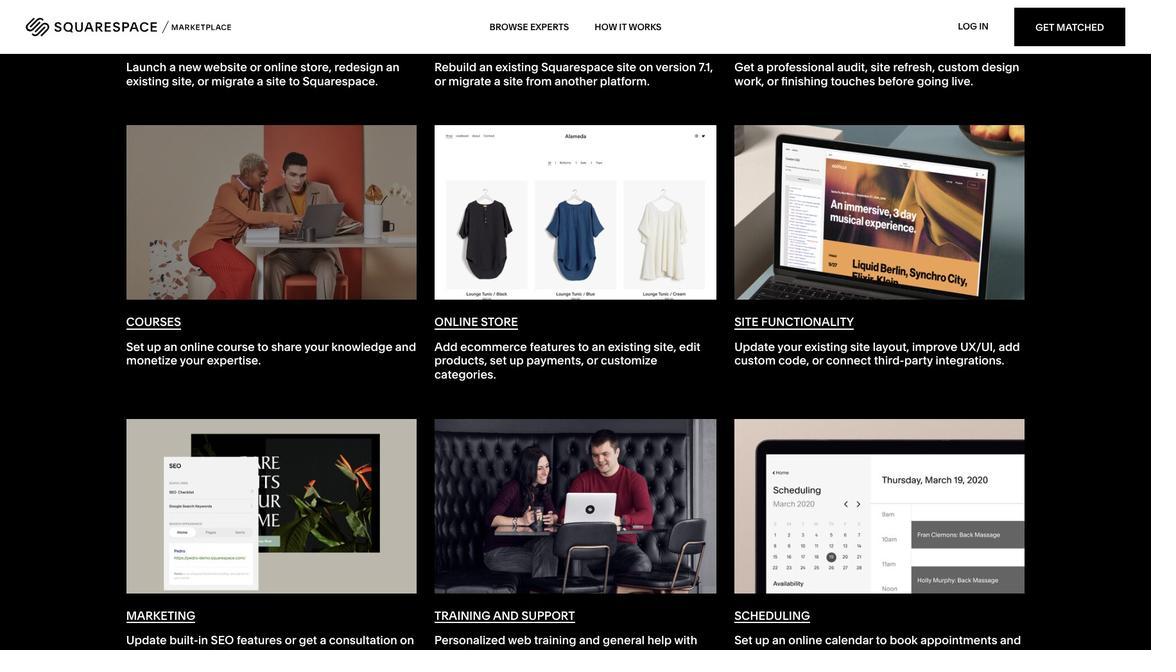 Task type: vqa. For each thing, say whether or not it's contained in the screenshot.
Scheduling link at right
yes



Task type: locate. For each thing, give the bounding box(es) containing it.
0 horizontal spatial squarespace
[[462, 647, 534, 651]]

an right redesign
[[386, 60, 400, 75]]

up for scheduling
[[755, 633, 770, 648]]

up down courses
[[147, 340, 161, 354]]

marketing link
[[126, 419, 417, 624]]

1 horizontal spatial online
[[264, 60, 298, 75]]

strategy
[[237, 647, 282, 651]]

0 vertical spatial site,
[[172, 74, 195, 88]]

rebuild an existing squarespace site on version 7.1, or migrate a site from another platform. list item
[[426, 0, 726, 125]]

up down scheduling
[[755, 633, 770, 648]]

list item containing site functionality
[[726, 125, 1026, 418]]

0 vertical spatial online
[[264, 60, 298, 75]]

online inside launch a new website or online store, redesign an existing site, or migrate a site to squarespace.
[[264, 60, 298, 75]]

monetize
[[126, 353, 177, 368]]

update left code,
[[735, 340, 775, 354]]

1 horizontal spatial migrate
[[449, 74, 491, 88]]

to left the get at left bottom
[[285, 647, 296, 651]]

1 vertical spatial features
[[237, 633, 282, 648]]

1 horizontal spatial custom
[[938, 60, 979, 75]]

1 horizontal spatial up
[[510, 353, 524, 368]]

site right new
[[156, 35, 180, 50]]

launch a new website or online store, redesign an existing site, or migrate a site to squarespace.
[[126, 60, 400, 88]]

2 seo from the top
[[211, 647, 234, 651]]

to
[[289, 74, 300, 88], [257, 340, 269, 354], [578, 340, 589, 354], [876, 633, 887, 648], [285, 647, 296, 651]]

custom down log
[[938, 60, 979, 75]]

get a professional audit, site refresh, custom design work, or finishing touches before going live. list item
[[726, 0, 1026, 125]]

browse experts link
[[490, 9, 569, 45]]

online left store,
[[264, 60, 298, 75]]

1 vertical spatial get
[[735, 60, 755, 75]]

your left long-
[[126, 647, 151, 651]]

site left store,
[[266, 74, 286, 88]]

1 vertical spatial update
[[126, 633, 167, 648]]

or inside get a professional audit, site refresh, custom design work, or finishing touches before going live.
[[767, 74, 779, 88]]

list item containing training and support
[[426, 418, 726, 651]]

store
[[481, 315, 518, 330]]

get
[[1036, 21, 1054, 33], [735, 60, 755, 75]]

to left share
[[257, 340, 269, 354]]

1 horizontal spatial set
[[735, 633, 753, 648]]

going
[[917, 74, 949, 88]]

list item containing marketing
[[126, 418, 426, 651]]

1 vertical spatial squarespace
[[462, 647, 534, 651]]

or
[[250, 60, 261, 75], [197, 74, 209, 88], [435, 74, 446, 88], [767, 74, 779, 88], [587, 353, 598, 368], [812, 353, 824, 368], [285, 633, 296, 648]]

7.1,
[[699, 60, 713, 75]]

online inside set up an online calendar to book appointments and accept payments.
[[789, 633, 823, 648]]

new
[[179, 60, 201, 75]]

your
[[304, 340, 329, 354], [778, 340, 802, 354], [180, 353, 204, 368], [126, 647, 151, 651], [435, 647, 459, 651]]

0 vertical spatial custom
[[938, 60, 979, 75]]

online store link
[[435, 125, 717, 330]]

on left version
[[639, 60, 653, 75]]

existing down new site on the left
[[126, 74, 169, 88]]

a left professional
[[757, 60, 764, 75]]

update inside update built-in seo features or get a consultation on your long-term seo strategy to gain more visibilit
[[126, 633, 167, 648]]

get left "matched"
[[1036, 21, 1054, 33]]

log
[[958, 21, 977, 32]]

your down site functionality
[[778, 340, 802, 354]]

1 vertical spatial on
[[400, 633, 414, 648]]

an right payments,
[[592, 340, 605, 354]]

design
[[982, 60, 1020, 75]]

online left course
[[180, 340, 214, 354]]

up right the set
[[510, 353, 524, 368]]

on right the consultation
[[400, 633, 414, 648]]

0 horizontal spatial set
[[126, 340, 144, 354]]

functionality
[[762, 315, 854, 330]]

ux/ui,
[[960, 340, 996, 354]]

get right 7.1,
[[735, 60, 755, 75]]

get inside get a professional audit, site refresh, custom design work, or finishing touches before going live.
[[735, 60, 755, 75]]

up inside the set up an online course to share your knowledge and monetize your expertise.
[[147, 340, 161, 354]]

0 horizontal spatial migrate
[[211, 74, 254, 88]]

an down courses
[[164, 340, 177, 354]]

0 horizontal spatial update
[[126, 633, 167, 648]]

up
[[147, 340, 161, 354], [510, 353, 524, 368], [755, 633, 770, 648]]

0 horizontal spatial features
[[237, 633, 282, 648]]

0 horizontal spatial site,
[[172, 74, 195, 88]]

and left add
[[395, 340, 416, 354]]

site
[[617, 60, 637, 75], [871, 60, 891, 75], [266, 74, 286, 88], [503, 74, 523, 88], [851, 340, 870, 354]]

update down marketing
[[126, 633, 167, 648]]

training
[[435, 609, 491, 623]]

layout,
[[873, 340, 910, 354]]

1 horizontal spatial get
[[1036, 21, 1054, 33]]

list item
[[126, 0, 426, 125], [126, 125, 426, 418], [426, 125, 726, 418], [726, 125, 1026, 418], [126, 418, 426, 651], [426, 418, 726, 651], [726, 418, 1026, 651]]

version
[[656, 60, 696, 75]]

squarespace down training and support
[[462, 647, 534, 651]]

up inside set up an online calendar to book appointments and accept payments.
[[755, 633, 770, 648]]

to left store,
[[289, 74, 300, 88]]

a right the "website"
[[257, 74, 264, 88]]

features left the get at left bottom
[[237, 633, 282, 648]]

or inside rebuild an existing squarespace site on version 7.1, or migrate a site from another platform.
[[435, 74, 446, 88]]

courses link
[[126, 125, 417, 330]]

1 horizontal spatial site,
[[654, 340, 677, 354]]

an right rebuild
[[479, 60, 493, 75]]

site, left edit
[[654, 340, 677, 354]]

1 vertical spatial online
[[180, 340, 214, 354]]

custom inside get a professional audit, site refresh, custom design work, or finishing touches before going live.
[[938, 60, 979, 75]]

0 horizontal spatial up
[[147, 340, 161, 354]]

platform.
[[600, 74, 650, 88]]

0 horizontal spatial site
[[156, 35, 180, 50]]

existing
[[496, 60, 539, 75], [126, 74, 169, 88], [608, 340, 651, 354], [805, 340, 848, 354]]

to inside launch a new website or online store, redesign an existing site, or migrate a site to squarespace.
[[289, 74, 300, 88]]

existing left edit
[[608, 340, 651, 354]]

and left general
[[579, 633, 600, 648]]

an inside add ecommerce features to an existing site, edit products, set up payments, or customize categories.
[[592, 340, 605, 354]]

accept
[[735, 647, 773, 651]]

an inside rebuild an existing squarespace site on version 7.1, or migrate a site from another platform.
[[479, 60, 493, 75]]

long-
[[153, 647, 182, 651]]

in
[[198, 633, 208, 648]]

or inside update built-in seo features or get a consultation on your long-term seo strategy to gain more visibilit
[[285, 633, 296, 648]]

0 vertical spatial set
[[126, 340, 144, 354]]

update inside the update your existing site layout, improve ux/ui, add custom code, or connect third-party integrations.
[[735, 340, 775, 354]]

third-
[[874, 353, 905, 368]]

site left layout,
[[851, 340, 870, 354]]

migrate
[[211, 74, 254, 88], [449, 74, 491, 88]]

and
[[395, 340, 416, 354], [493, 609, 519, 623], [579, 633, 600, 648], [1000, 633, 1021, 648]]

a left new at the left of page
[[169, 60, 176, 75]]

on inside rebuild an existing squarespace site on version 7.1, or migrate a site from another platform.
[[639, 60, 653, 75]]

to inside update built-in seo features or get a consultation on your long-term seo strategy to gain more visibilit
[[285, 647, 296, 651]]

0 horizontal spatial get
[[735, 60, 755, 75]]

existing down functionality
[[805, 340, 848, 354]]

0 horizontal spatial on
[[400, 633, 414, 648]]

an inside set up an online calendar to book appointments and accept payments.
[[772, 633, 786, 648]]

1 vertical spatial set
[[735, 633, 753, 648]]

1 migrate from the left
[[211, 74, 254, 88]]

and inside the set up an online course to share your knowledge and monetize your expertise.
[[395, 340, 416, 354]]

set down scheduling
[[735, 633, 753, 648]]

features inside add ecommerce features to an existing site, edit products, set up payments, or customize categories.
[[530, 340, 575, 354]]

update for update your existing site layout, improve ux/ui, add custom code, or connect third-party integrations.
[[735, 340, 775, 354]]

1 vertical spatial site
[[735, 315, 759, 330]]

squarespace down experts
[[541, 60, 614, 75]]

a left from
[[494, 74, 501, 88]]

0 vertical spatial site
[[156, 35, 180, 50]]

1 horizontal spatial features
[[530, 340, 575, 354]]

new
[[126, 35, 153, 50]]

another
[[555, 74, 597, 88]]

how
[[595, 21, 617, 33]]

or inside add ecommerce features to an existing site, edit products, set up payments, or customize categories.
[[587, 353, 598, 368]]

online
[[264, 60, 298, 75], [180, 340, 214, 354], [789, 633, 823, 648]]

course
[[217, 340, 255, 354]]

to left book
[[876, 633, 887, 648]]

to left customize
[[578, 340, 589, 354]]

more
[[325, 647, 354, 651]]

site,
[[172, 74, 195, 88], [654, 340, 677, 354]]

site, inside launch a new website or online store, redesign an existing site, or migrate a site to squarespace.
[[172, 74, 195, 88]]

1 horizontal spatial squarespace
[[541, 60, 614, 75]]

custom left code,
[[735, 353, 776, 368]]

site left functionality
[[735, 315, 759, 330]]

0 horizontal spatial custom
[[735, 353, 776, 368]]

1 horizontal spatial update
[[735, 340, 775, 354]]

and inside set up an online calendar to book appointments and accept payments.
[[1000, 633, 1021, 648]]

0 vertical spatial features
[[530, 340, 575, 354]]

log in
[[958, 21, 989, 32]]

marketing
[[126, 609, 196, 623]]

an down scheduling
[[772, 633, 786, 648]]

and right appointments at the bottom right
[[1000, 633, 1021, 648]]

set down courses
[[126, 340, 144, 354]]

an inside the set up an online course to share your knowledge and monetize your expertise.
[[164, 340, 177, 354]]

online down scheduling
[[789, 633, 823, 648]]

a
[[169, 60, 176, 75], [757, 60, 764, 75], [257, 74, 264, 88], [494, 74, 501, 88], [320, 633, 326, 648]]

a right the get at left bottom
[[320, 633, 326, 648]]

0 vertical spatial squarespace
[[541, 60, 614, 75]]

2 horizontal spatial up
[[755, 633, 770, 648]]

2 migrate from the left
[[449, 74, 491, 88]]

your down training
[[435, 647, 459, 651]]

1 vertical spatial site,
[[654, 340, 677, 354]]

1 horizontal spatial site
[[735, 315, 759, 330]]

up for courses
[[147, 340, 161, 354]]

your right share
[[304, 340, 329, 354]]

your right "monetize"
[[180, 353, 204, 368]]

a inside get a professional audit, site refresh, custom design work, or finishing touches before going live.
[[757, 60, 764, 75]]

online inside the set up an online course to share your knowledge and monetize your expertise.
[[180, 340, 214, 354]]

features
[[530, 340, 575, 354], [237, 633, 282, 648]]

your inside personalized web training and general help with your squarespace products.
[[435, 647, 459, 651]]

products.
[[537, 647, 590, 651]]

site, right launch
[[172, 74, 195, 88]]

online
[[435, 315, 478, 330]]

1 horizontal spatial on
[[639, 60, 653, 75]]

existing inside rebuild an existing squarespace site on version 7.1, or migrate a site from another platform.
[[496, 60, 539, 75]]

log in link
[[958, 21, 989, 32]]

set
[[490, 353, 507, 368]]

2 horizontal spatial online
[[789, 633, 823, 648]]

0 vertical spatial get
[[1036, 21, 1054, 33]]

0 vertical spatial on
[[639, 60, 653, 75]]

1 vertical spatial custom
[[735, 353, 776, 368]]

0 vertical spatial update
[[735, 340, 775, 354]]

update built-in seo features or get a consultation on your long-term seo strategy to gain more visibilit
[[126, 633, 414, 651]]

site
[[156, 35, 180, 50], [735, 315, 759, 330]]

features right the set
[[530, 340, 575, 354]]

site right audit,
[[871, 60, 891, 75]]

set inside set up an online calendar to book appointments and accept payments.
[[735, 633, 753, 648]]

seo
[[211, 633, 234, 648], [211, 647, 234, 651]]

set inside the set up an online course to share your knowledge and monetize your expertise.
[[126, 340, 144, 354]]

get matched
[[1036, 21, 1105, 33]]

with
[[674, 633, 698, 648]]

0 horizontal spatial online
[[180, 340, 214, 354]]

update
[[735, 340, 775, 354], [126, 633, 167, 648]]

site inside site functionality link
[[735, 315, 759, 330]]

update for update built-in seo features or get a consultation on your long-term seo strategy to gain more visibilit
[[126, 633, 167, 648]]

2 vertical spatial online
[[789, 633, 823, 648]]

add
[[999, 340, 1020, 354]]

new site link
[[126, 0, 417, 50]]

party
[[905, 353, 933, 368]]

an inside launch a new website or online store, redesign an existing site, or migrate a site to squarespace.
[[386, 60, 400, 75]]

set
[[126, 340, 144, 354], [735, 633, 753, 648]]

improve
[[912, 340, 958, 354]]

online for courses
[[180, 340, 214, 354]]

existing down browse
[[496, 60, 539, 75]]

site inside the update your existing site layout, improve ux/ui, add custom code, or connect third-party integrations.
[[851, 340, 870, 354]]



Task type: describe. For each thing, give the bounding box(es) containing it.
browse
[[490, 21, 528, 33]]

to inside set up an online calendar to book appointments and accept payments.
[[876, 633, 887, 648]]

or inside the update your existing site layout, improve ux/ui, add custom code, or connect third-party integrations.
[[812, 353, 824, 368]]

scheduling link
[[735, 419, 1025, 624]]

touches
[[831, 74, 875, 88]]

payments,
[[527, 353, 584, 368]]

on inside update built-in seo features or get a consultation on your long-term seo strategy to gain more visibilit
[[400, 633, 414, 648]]

list item containing online store
[[426, 125, 726, 418]]

appointments
[[921, 633, 998, 648]]

new site
[[126, 35, 180, 50]]

website
[[204, 60, 247, 75]]

squarespace.
[[303, 74, 378, 88]]

site down how it works link
[[617, 60, 637, 75]]

browse experts
[[490, 21, 569, 33]]

migrate inside rebuild an existing squarespace site on version 7.1, or migrate a site from another platform.
[[449, 74, 491, 88]]

connect
[[826, 353, 872, 368]]

site left from
[[503, 74, 523, 88]]

personalized web training and general help with your squarespace products.
[[435, 633, 698, 651]]

your inside update built-in seo features or get a consultation on your long-term seo strategy to gain more visibilit
[[126, 647, 151, 651]]

add
[[435, 340, 458, 354]]

scheduling
[[735, 609, 810, 623]]

existing inside launch a new website or online store, redesign an existing site, or migrate a site to squarespace.
[[126, 74, 169, 88]]

to inside add ecommerce features to an existing site, edit products, set up payments, or customize categories.
[[578, 340, 589, 354]]

support
[[522, 609, 575, 623]]

work,
[[735, 74, 765, 88]]

in
[[979, 21, 989, 32]]

rebuild
[[435, 60, 477, 75]]

online store
[[435, 315, 518, 330]]

site inside launch a new website or online store, redesign an existing site, or migrate a site to squarespace.
[[266, 74, 286, 88]]

squarespace inside personalized web training and general help with your squarespace products.
[[462, 647, 534, 651]]

existing inside the update your existing site layout, improve ux/ui, add custom code, or connect third-party integrations.
[[805, 340, 848, 354]]

site, inside add ecommerce features to an existing site, edit products, set up payments, or customize categories.
[[654, 340, 677, 354]]

list item containing scheduling
[[726, 418, 1026, 651]]

how it works link
[[595, 9, 662, 45]]

training and support
[[435, 609, 575, 623]]

expertise.
[[207, 353, 261, 368]]

set up an online course to share your knowledge and monetize your expertise.
[[126, 340, 416, 368]]

features inside update built-in seo features or get a consultation on your long-term seo strategy to gain more visibilit
[[237, 633, 282, 648]]

store,
[[301, 60, 332, 75]]

knowledge
[[331, 340, 393, 354]]

online for scheduling
[[789, 633, 823, 648]]

share
[[271, 340, 302, 354]]

code,
[[779, 353, 810, 368]]

gain
[[298, 647, 322, 651]]

site inside new site "link"
[[156, 35, 180, 50]]

and inside personalized web training and general help with your squarespace products.
[[579, 633, 600, 648]]

built-
[[169, 633, 198, 648]]

integrations.
[[936, 353, 1005, 368]]

experts
[[530, 21, 569, 33]]

a inside update built-in seo features or get a consultation on your long-term seo strategy to gain more visibilit
[[320, 633, 326, 648]]

set for set up an online course to share your knowledge and monetize your expertise.
[[126, 340, 144, 354]]

courses
[[126, 315, 181, 330]]

site inside get a professional audit, site refresh, custom design work, or finishing touches before going live.
[[871, 60, 891, 75]]

ecommerce
[[460, 340, 527, 354]]

products,
[[435, 353, 487, 368]]

matched
[[1057, 21, 1105, 33]]

to inside the set up an online course to share your knowledge and monetize your expertise.
[[257, 340, 269, 354]]

set up an online calendar to book appointments and accept payments.
[[735, 633, 1021, 651]]

term
[[182, 647, 208, 651]]

and up "web"
[[493, 609, 519, 623]]

training
[[534, 633, 577, 648]]

personalized
[[435, 633, 506, 648]]

get for get a professional audit, site refresh, custom design work, or finishing touches before going live.
[[735, 60, 755, 75]]

book
[[890, 633, 918, 648]]

existing inside add ecommerce features to an existing site, edit products, set up payments, or customize categories.
[[608, 340, 651, 354]]

finishing
[[781, 74, 828, 88]]

up inside add ecommerce features to an existing site, edit products, set up payments, or customize categories.
[[510, 353, 524, 368]]

live.
[[952, 74, 973, 88]]

get
[[299, 633, 317, 648]]

customize
[[601, 353, 658, 368]]

1 seo from the top
[[211, 633, 234, 648]]

training and support link
[[435, 419, 717, 624]]

before
[[878, 74, 914, 88]]

update your existing site layout, improve ux/ui, add custom code, or connect third-party integrations.
[[735, 340, 1020, 368]]

site functionality link
[[735, 125, 1025, 330]]

set for set up an online calendar to book appointments and accept payments.
[[735, 633, 753, 648]]

list item containing new site
[[126, 0, 426, 125]]

refresh,
[[893, 60, 935, 75]]

get for get matched
[[1036, 21, 1054, 33]]

launch
[[126, 60, 167, 75]]

professional
[[767, 60, 835, 75]]

help
[[648, 633, 672, 648]]

custom inside the update your existing site layout, improve ux/ui, add custom code, or connect third-party integrations.
[[735, 353, 776, 368]]

squarespace marketplace image
[[26, 17, 231, 37]]

calendar
[[825, 633, 873, 648]]

your inside the update your existing site layout, improve ux/ui, add custom code, or connect third-party integrations.
[[778, 340, 802, 354]]

payments.
[[775, 647, 833, 651]]

site functionality
[[735, 315, 854, 330]]

how it works
[[595, 21, 662, 33]]

add ecommerce features to an existing site, edit products, set up payments, or customize categories.
[[435, 340, 701, 382]]

audit,
[[837, 60, 868, 75]]

a inside rebuild an existing squarespace site on version 7.1, or migrate a site from another platform.
[[494, 74, 501, 88]]

from
[[526, 74, 552, 88]]

list item containing courses
[[126, 125, 426, 418]]

categories.
[[435, 367, 496, 382]]

migrate inside launch a new website or online store, redesign an existing site, or migrate a site to squarespace.
[[211, 74, 254, 88]]

squarespace inside rebuild an existing squarespace site on version 7.1, or migrate a site from another platform.
[[541, 60, 614, 75]]

it
[[619, 21, 627, 33]]

get a professional audit, site refresh, custom design work, or finishing touches before going live.
[[735, 60, 1020, 88]]

rebuild an existing squarespace site on version 7.1, or migrate a site from another platform.
[[435, 60, 713, 88]]

works
[[629, 21, 662, 33]]

edit
[[679, 340, 701, 354]]

consultation
[[329, 633, 397, 648]]

get matched link
[[1015, 8, 1126, 46]]



